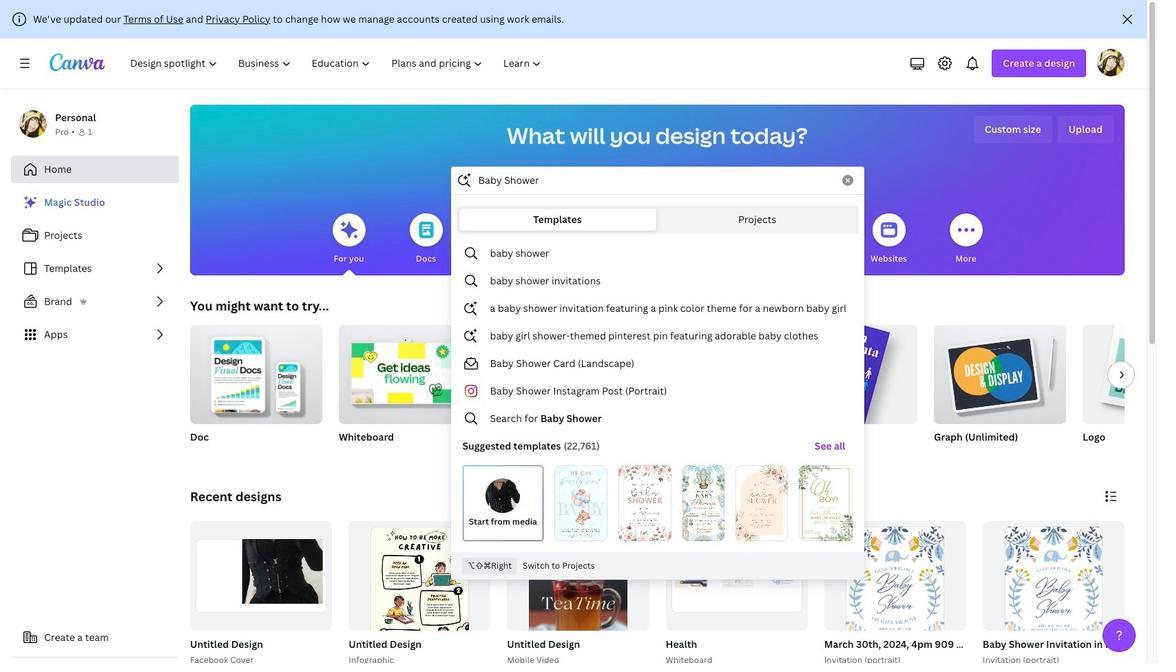 Task type: vqa. For each thing, say whether or not it's contained in the screenshot.
23
no



Task type: describe. For each thing, give the bounding box(es) containing it.
edit a copy of the pastel boho floral arch baby shower invitation template image
[[736, 466, 789, 542]]

top level navigation element
[[121, 50, 554, 77]]

uploaded media image
[[486, 479, 521, 513]]

edit a copy of the we can bearly wait baby shower invitation template image
[[555, 466, 608, 542]]

stephanie aranda image
[[1098, 49, 1126, 77]]

edit a copy of the pink cute floral baby shower invitation template image
[[619, 466, 672, 542]]



Task type: locate. For each thing, give the bounding box(es) containing it.
group
[[784, 315, 918, 491], [784, 315, 918, 491], [935, 320, 1067, 462], [935, 320, 1067, 425], [190, 325, 323, 462], [339, 325, 471, 462], [488, 325, 620, 462], [1084, 325, 1158, 462], [1084, 325, 1158, 425], [187, 522, 332, 664], [346, 522, 491, 664], [505, 522, 650, 664], [508, 522, 650, 664], [663, 522, 808, 664], [822, 522, 1086, 664], [825, 522, 967, 664], [981, 522, 1158, 664], [983, 522, 1126, 664]]

edit a copy of the gold and green foliage baby shower invitation template image
[[800, 466, 853, 542]]

list box
[[452, 240, 864, 547]]

edit a copy of the blue watercolor illustration baby shower mobile video template image
[[683, 466, 725, 542]]

list
[[11, 189, 179, 349]]

Search search field
[[479, 167, 834, 194]]

None search field
[[451, 167, 865, 580]]



